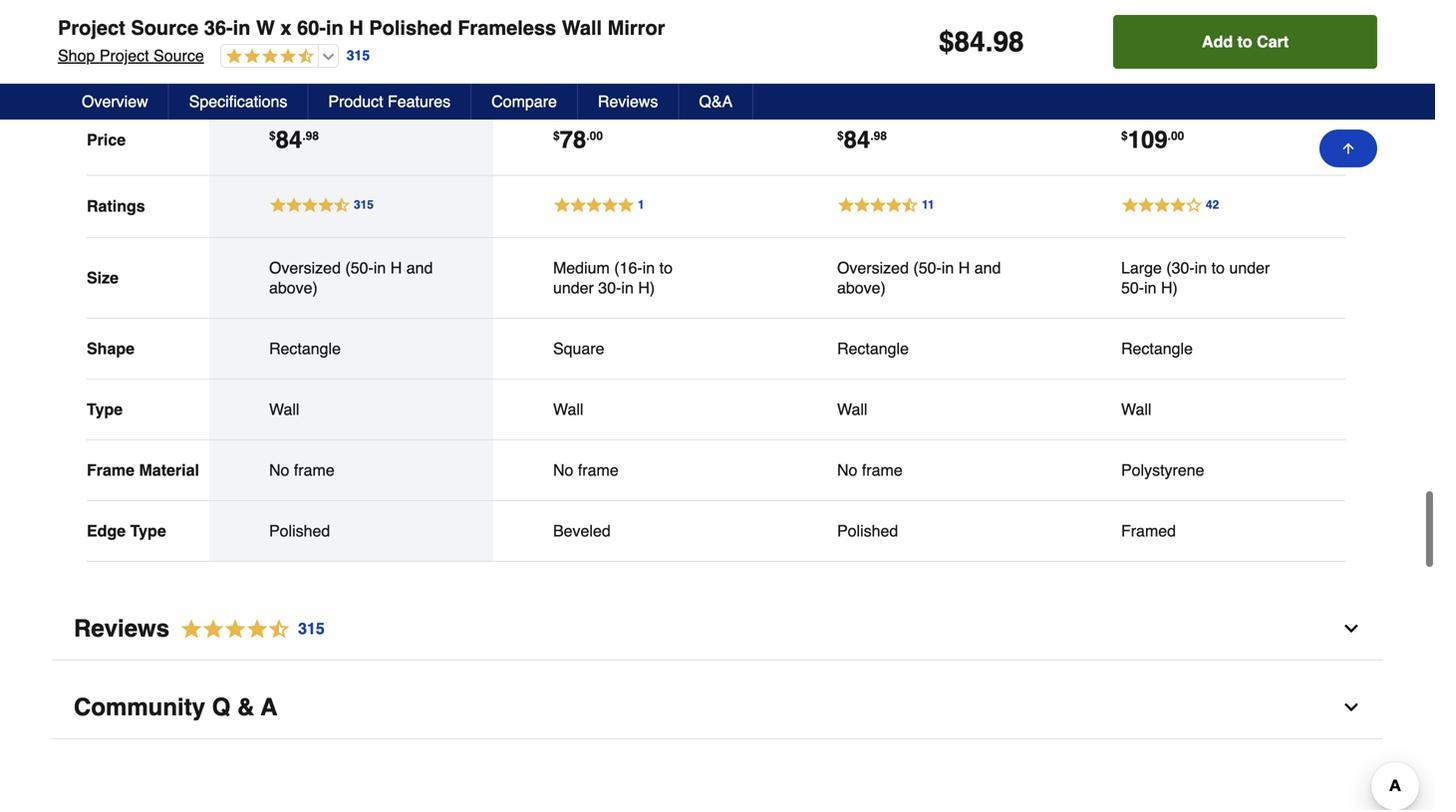 Task type: locate. For each thing, give the bounding box(es) containing it.
00 right 78 at the left
[[590, 129, 603, 143]]

2 horizontal spatial h
[[959, 259, 970, 277]]

reviews inside button
[[598, 92, 658, 111]]

1 vertical spatial chevron down image
[[1341, 698, 1361, 717]]

type down shape
[[87, 400, 123, 418]]

2 no frame cell from the left
[[553, 460, 718, 480]]

chevron down image inside community q & a button
[[1341, 698, 1361, 717]]

2 oversized (50-in h and above) from the left
[[837, 259, 1001, 297]]

2 chevron down image from the top
[[1341, 698, 1361, 717]]

1 vertical spatial under
[[553, 278, 594, 297]]

1 horizontal spatial and
[[974, 259, 1001, 277]]

50-
[[1121, 278, 1144, 297]]

0 vertical spatial reviews
[[598, 92, 658, 111]]

features
[[388, 92, 451, 111]]

0 horizontal spatial no frame cell
[[269, 460, 433, 480]]

1 horizontal spatial type
[[130, 522, 166, 540]]

2 horizontal spatial frame
[[862, 461, 903, 479]]

reviews up the $ 78 . 00
[[598, 92, 658, 111]]

q&a button
[[679, 84, 754, 120]]

to inside large (30-in to under 50-in h)
[[1212, 259, 1225, 277]]

1 horizontal spatial oversized (50-in h and above) cell
[[837, 258, 1002, 298]]

2 h) from the left
[[1161, 278, 1178, 297]]

0 horizontal spatial oversized
[[269, 259, 341, 277]]

00 inside the $ 78 . 00
[[590, 129, 603, 143]]

and
[[406, 259, 433, 277], [974, 259, 1001, 277]]

large (30-in to under 50-in h)
[[1121, 259, 1270, 297]]

.
[[985, 26, 993, 58], [302, 129, 306, 143], [586, 129, 590, 143], [870, 129, 874, 143], [1168, 129, 1171, 143]]

00 inside $ 109 . 00
[[1171, 129, 1184, 143]]

wall cell
[[269, 400, 433, 419], [553, 400, 718, 419], [837, 400, 1002, 419], [1121, 400, 1286, 419]]

frame for 3rd no frame cell from right
[[294, 461, 335, 479]]

1 horizontal spatial rectangle
[[837, 339, 909, 358]]

under
[[1229, 259, 1270, 277], [553, 278, 594, 297]]

1 wall cell from the left
[[269, 400, 433, 419]]

1 horizontal spatial (50-
[[913, 259, 942, 277]]

square
[[553, 339, 604, 358]]

0 vertical spatial 315
[[347, 48, 370, 63]]

product features
[[328, 92, 451, 111]]

1 chevron down image from the top
[[1341, 619, 1361, 639]]

in
[[233, 16, 251, 39], [326, 16, 344, 39], [374, 259, 386, 277], [643, 259, 655, 277], [942, 259, 954, 277], [1195, 259, 1207, 277], [621, 278, 634, 297], [1144, 278, 1157, 297]]

315
[[347, 48, 370, 63], [298, 619, 325, 638]]

0 horizontal spatial rectangle
[[269, 339, 341, 358]]

1 oversized (50-in h and above) from the left
[[269, 259, 433, 297]]

frame for third no frame cell
[[862, 461, 903, 479]]

1 00 from the left
[[590, 129, 603, 143]]

0 horizontal spatial and
[[406, 259, 433, 277]]

00 right 109
[[1171, 129, 1184, 143]]

0 horizontal spatial type
[[87, 400, 123, 418]]

reviews up "community"
[[74, 615, 169, 642]]

type
[[87, 400, 123, 418], [130, 522, 166, 540]]

above)
[[269, 278, 318, 297], [837, 278, 886, 297]]

under right (30- at the top right
[[1229, 259, 1270, 277]]

30-
[[598, 278, 621, 297]]

1 horizontal spatial above)
[[837, 278, 886, 297]]

0 horizontal spatial above)
[[269, 278, 318, 297]]

0 horizontal spatial no frame
[[269, 461, 335, 479]]

36-
[[204, 16, 233, 39]]

overview
[[82, 92, 148, 111]]

h)
[[638, 278, 655, 297], [1161, 278, 1178, 297]]

2 above) from the left
[[837, 278, 886, 297]]

medium (16-in to under 30-in h) cell
[[553, 258, 718, 298]]

0 horizontal spatial 315
[[298, 619, 325, 638]]

3 no frame cell from the left
[[837, 460, 1002, 480]]

2 oversized from the left
[[837, 259, 909, 277]]

2 horizontal spatial no
[[837, 461, 858, 479]]

0 vertical spatial source
[[131, 16, 198, 39]]

no
[[269, 461, 289, 479], [553, 461, 573, 479], [837, 461, 858, 479]]

h) for (30-
[[1161, 278, 1178, 297]]

shop
[[58, 46, 95, 65]]

0 vertical spatial under
[[1229, 259, 1270, 277]]

chevron down image for reviews
[[1341, 619, 1361, 639]]

compare button
[[472, 84, 578, 120]]

$
[[939, 26, 954, 58], [269, 129, 276, 143], [553, 129, 560, 143], [837, 129, 844, 143], [1121, 129, 1128, 143]]

project up overview
[[99, 46, 149, 65]]

2 oversized (50-in h and above) cell from the left
[[837, 258, 1002, 298]]

4.5 stars image down 'w'
[[221, 48, 314, 66]]

(50-
[[345, 259, 374, 277], [913, 259, 942, 277]]

frame
[[87, 461, 135, 479]]

1 horizontal spatial polished cell
[[837, 521, 1002, 541]]

1 frame from the left
[[294, 461, 335, 479]]

0 horizontal spatial oversized (50-in h and above)
[[269, 259, 433, 297]]

no frame cell
[[269, 460, 433, 480], [553, 460, 718, 480], [837, 460, 1002, 480]]

0 vertical spatial chevron down image
[[1341, 619, 1361, 639]]

0 horizontal spatial reviews
[[74, 615, 169, 642]]

0 horizontal spatial frame
[[294, 461, 335, 479]]

add to cart button
[[1113, 15, 1377, 69], [269, 38, 433, 84], [837, 38, 1002, 84], [1121, 38, 1286, 84]]

00 for 109
[[1171, 129, 1184, 143]]

2 00 from the left
[[1171, 129, 1184, 143]]

project
[[58, 16, 125, 39], [99, 46, 149, 65]]

southdeep products heading
[[52, 807, 1383, 810]]

1 rectangle from the left
[[269, 339, 341, 358]]

project source 36-in w x 60-in h polished frameless wall mirror
[[58, 16, 665, 39]]

. inside the $ 78 . 00
[[586, 129, 590, 143]]

edge type
[[87, 522, 166, 540]]

under down medium
[[553, 278, 594, 297]]

q
[[212, 694, 231, 721]]

1 horizontal spatial no
[[553, 461, 573, 479]]

add
[[1202, 32, 1233, 51], [308, 52, 339, 70], [876, 52, 907, 70], [1160, 52, 1191, 70]]

60-
[[297, 16, 326, 39]]

above) for first oversized (50-in h and above) cell from left
[[269, 278, 318, 297]]

1 horizontal spatial reviews
[[598, 92, 658, 111]]

0 horizontal spatial no
[[269, 461, 289, 479]]

4.5 stars image
[[221, 48, 314, 66], [169, 616, 326, 643]]

h) down (16-
[[638, 278, 655, 297]]

add to cart
[[1202, 32, 1289, 51], [308, 52, 395, 70], [876, 52, 963, 70], [1160, 52, 1247, 70]]

type right edge
[[130, 522, 166, 540]]

0 horizontal spatial polished cell
[[269, 521, 433, 541]]

reviews
[[598, 92, 658, 111], [74, 615, 169, 642]]

1 horizontal spatial h)
[[1161, 278, 1178, 297]]

square cell
[[553, 339, 718, 359]]

(30-
[[1166, 259, 1195, 277]]

0 horizontal spatial (50-
[[345, 259, 374, 277]]

product features button
[[308, 84, 472, 120]]

$ inside the $ 78 . 00
[[553, 129, 560, 143]]

under for large (30-in to under 50-in h)
[[1229, 259, 1270, 277]]

no frame
[[269, 461, 335, 479], [553, 461, 619, 479], [837, 461, 903, 479]]

oversized (50-in h and above) cell
[[269, 258, 433, 298], [837, 258, 1002, 298]]

wall
[[562, 16, 602, 39], [269, 400, 299, 418], [553, 400, 583, 418], [837, 400, 868, 418], [1121, 400, 1152, 418]]

1 horizontal spatial 315
[[347, 48, 370, 63]]

2 horizontal spatial 84
[[954, 26, 985, 58]]

1 horizontal spatial frame
[[578, 461, 619, 479]]

1 vertical spatial reviews
[[74, 615, 169, 642]]

0 horizontal spatial under
[[553, 278, 594, 297]]

2 horizontal spatial rectangle
[[1121, 339, 1193, 358]]

cart
[[1257, 32, 1289, 51], [363, 52, 395, 70], [931, 52, 963, 70], [1215, 52, 1247, 70]]

chevron down image
[[1341, 619, 1361, 639], [1341, 698, 1361, 717]]

community
[[74, 694, 205, 721]]

h) inside large (30-in to under 50-in h)
[[1161, 278, 1178, 297]]

2 frame from the left
[[578, 461, 619, 479]]

3 frame from the left
[[862, 461, 903, 479]]

h) inside the medium (16-in to under 30-in h)
[[638, 278, 655, 297]]

project up shop
[[58, 16, 125, 39]]

overview button
[[62, 84, 169, 120]]

0 horizontal spatial rectangle cell
[[269, 339, 433, 359]]

0 vertical spatial project
[[58, 16, 125, 39]]

1 oversized from the left
[[269, 259, 341, 277]]

1 horizontal spatial oversized
[[837, 259, 909, 277]]

0 horizontal spatial 00
[[590, 129, 603, 143]]

1 horizontal spatial under
[[1229, 259, 1270, 277]]

frame
[[294, 461, 335, 479], [578, 461, 619, 479], [862, 461, 903, 479]]

$ 78 . 00
[[553, 126, 603, 153]]

00
[[590, 129, 603, 143], [1171, 129, 1184, 143]]

2 horizontal spatial rectangle cell
[[1121, 339, 1286, 359]]

specifications button
[[169, 84, 308, 120]]

0 horizontal spatial h)
[[638, 278, 655, 297]]

0 horizontal spatial oversized (50-in h and above) cell
[[269, 258, 433, 298]]

1 h) from the left
[[638, 278, 655, 297]]

$ inside $ 109 . 00
[[1121, 129, 1128, 143]]

under inside large (30-in to under 50-in h)
[[1229, 259, 1270, 277]]

1 horizontal spatial h
[[390, 259, 402, 277]]

1 horizontal spatial no frame
[[553, 461, 619, 479]]

h
[[349, 16, 364, 39], [390, 259, 402, 277], [959, 259, 970, 277]]

polished
[[369, 16, 452, 39], [269, 522, 330, 540], [837, 522, 898, 540]]

2 polished cell from the left
[[837, 521, 1002, 541]]

98
[[993, 26, 1024, 58], [306, 129, 319, 143], [874, 129, 887, 143]]

0 horizontal spatial h
[[349, 16, 364, 39]]

2 horizontal spatial no frame
[[837, 461, 903, 479]]

frame material
[[87, 461, 199, 479]]

to
[[1237, 32, 1252, 51], [343, 52, 358, 70], [911, 52, 926, 70], [1195, 52, 1210, 70], [659, 259, 673, 277], [1212, 259, 1225, 277]]

chevron down image for community q & a
[[1341, 698, 1361, 717]]

2 horizontal spatial no frame cell
[[837, 460, 1002, 480]]

$ 109 . 00
[[1121, 126, 1184, 153]]

compare
[[491, 92, 557, 111]]

beveled
[[553, 522, 611, 540]]

h) down (30- at the top right
[[1161, 278, 1178, 297]]

1 horizontal spatial no frame cell
[[553, 460, 718, 480]]

h for first oversized (50-in h and above) cell from left
[[390, 259, 402, 277]]

rectangle cell
[[269, 339, 433, 359], [837, 339, 1002, 359], [1121, 339, 1286, 359]]

1 vertical spatial 315
[[298, 619, 325, 638]]

84
[[954, 26, 985, 58], [276, 126, 302, 153], [844, 126, 870, 153]]

1 vertical spatial 4.5 stars image
[[169, 616, 326, 643]]

1 above) from the left
[[269, 278, 318, 297]]

under inside the medium (16-in to under 30-in h)
[[553, 278, 594, 297]]

oversized (50-in h and above)
[[269, 259, 433, 297], [837, 259, 1001, 297]]

oversized
[[269, 259, 341, 277], [837, 259, 909, 277]]

frameless
[[458, 16, 556, 39]]

specifications
[[189, 92, 287, 111]]

2 and from the left
[[974, 259, 1001, 277]]

polished cell
[[269, 521, 433, 541], [837, 521, 1002, 541]]

source up the shop project source on the left
[[131, 16, 198, 39]]

w
[[256, 16, 275, 39]]

4.5 stars image up & on the left bottom
[[169, 616, 326, 643]]

product
[[328, 92, 383, 111]]

source
[[131, 16, 198, 39], [154, 46, 204, 65]]

to inside the medium (16-in to under 30-in h)
[[659, 259, 673, 277]]

$ 84 . 98
[[939, 26, 1024, 58], [269, 126, 319, 153], [837, 126, 887, 153]]

2 no from the left
[[553, 461, 573, 479]]

1 horizontal spatial oversized (50-in h and above)
[[837, 259, 1001, 297]]

3 rectangle from the left
[[1121, 339, 1193, 358]]

1 horizontal spatial 00
[[1171, 129, 1184, 143]]

0 vertical spatial type
[[87, 400, 123, 418]]

source down the 36- at left top
[[154, 46, 204, 65]]

rectangle
[[269, 339, 341, 358], [837, 339, 909, 358], [1121, 339, 1193, 358]]

0 horizontal spatial $ 84 . 98
[[269, 126, 319, 153]]

beveled cell
[[553, 521, 718, 541]]

1 horizontal spatial rectangle cell
[[837, 339, 1002, 359]]



Task type: describe. For each thing, give the bounding box(es) containing it.
1 oversized (50-in h and above) cell from the left
[[269, 258, 433, 298]]

h for 2nd oversized (50-in h and above) cell
[[959, 259, 970, 277]]

shape
[[87, 339, 135, 358]]

framed cell
[[1121, 521, 1286, 541]]

3 rectangle cell from the left
[[1121, 339, 1286, 359]]

material
[[139, 461, 199, 479]]

1 vertical spatial project
[[99, 46, 149, 65]]

large
[[1121, 259, 1162, 277]]

0 vertical spatial 4.5 stars image
[[221, 48, 314, 66]]

0 horizontal spatial 98
[[306, 129, 319, 143]]

1 vertical spatial type
[[130, 522, 166, 540]]

1 (50- from the left
[[345, 259, 374, 277]]

2 horizontal spatial polished
[[837, 522, 898, 540]]

. inside $ 109 . 00
[[1168, 129, 1171, 143]]

4 wall cell from the left
[[1121, 400, 1286, 419]]

1 polished cell from the left
[[269, 521, 433, 541]]

00 for 78
[[590, 129, 603, 143]]

community q & a button
[[52, 677, 1383, 739]]

medium
[[553, 259, 610, 277]]

3 no frame from the left
[[837, 461, 903, 479]]

2 no frame from the left
[[553, 461, 619, 479]]

1 no frame from the left
[[269, 461, 335, 479]]

&
[[237, 694, 254, 721]]

2 horizontal spatial $ 84 . 98
[[939, 26, 1024, 58]]

oversized for first oversized (50-in h and above) cell from left
[[269, 259, 341, 277]]

h) for (16-
[[638, 278, 655, 297]]

2 horizontal spatial 98
[[993, 26, 1024, 58]]

1 vertical spatial source
[[154, 46, 204, 65]]

large (30-in to under 50-in h) cell
[[1121, 258, 1286, 298]]

reviews button
[[578, 84, 679, 120]]

0 horizontal spatial polished
[[269, 522, 330, 540]]

polystyrene
[[1121, 461, 1204, 479]]

2 rectangle from the left
[[837, 339, 909, 358]]

a
[[261, 694, 278, 721]]

4.5 stars image containing 315
[[169, 616, 326, 643]]

0 horizontal spatial 84
[[276, 126, 302, 153]]

1 and from the left
[[406, 259, 433, 277]]

price
[[87, 130, 126, 149]]

3 wall cell from the left
[[837, 400, 1002, 419]]

109
[[1128, 126, 1168, 153]]

medium (16-in to under 30-in h)
[[553, 259, 673, 297]]

1 rectangle cell from the left
[[269, 339, 433, 359]]

(16-
[[614, 259, 643, 277]]

2 rectangle cell from the left
[[837, 339, 1002, 359]]

1 horizontal spatial polished
[[369, 16, 452, 39]]

mirror
[[608, 16, 665, 39]]

ratings
[[87, 197, 145, 215]]

1 horizontal spatial $ 84 . 98
[[837, 126, 887, 153]]

1 no frame cell from the left
[[269, 460, 433, 480]]

frame for 2nd no frame cell from the right
[[578, 461, 619, 479]]

size
[[87, 268, 119, 287]]

above) for 2nd oversized (50-in h and above) cell
[[837, 278, 886, 297]]

edge
[[87, 522, 126, 540]]

community q & a
[[74, 694, 278, 721]]

2 wall cell from the left
[[553, 400, 718, 419]]

1 no from the left
[[269, 461, 289, 479]]

1 horizontal spatial 84
[[844, 126, 870, 153]]

oversized for 2nd oversized (50-in h and above) cell
[[837, 259, 909, 277]]

framed
[[1121, 522, 1176, 540]]

under for medium (16-in to under 30-in h)
[[553, 278, 594, 297]]

2 (50- from the left
[[913, 259, 942, 277]]

polystyrene cell
[[1121, 460, 1286, 480]]

78
[[560, 126, 586, 153]]

1 horizontal spatial 98
[[874, 129, 887, 143]]

shop project source
[[58, 46, 204, 65]]

3 no from the left
[[837, 461, 858, 479]]

arrow up image
[[1340, 141, 1356, 156]]

x
[[280, 16, 292, 39]]

q&a
[[699, 92, 733, 111]]



Task type: vqa. For each thing, say whether or not it's contained in the screenshot.
Product
yes



